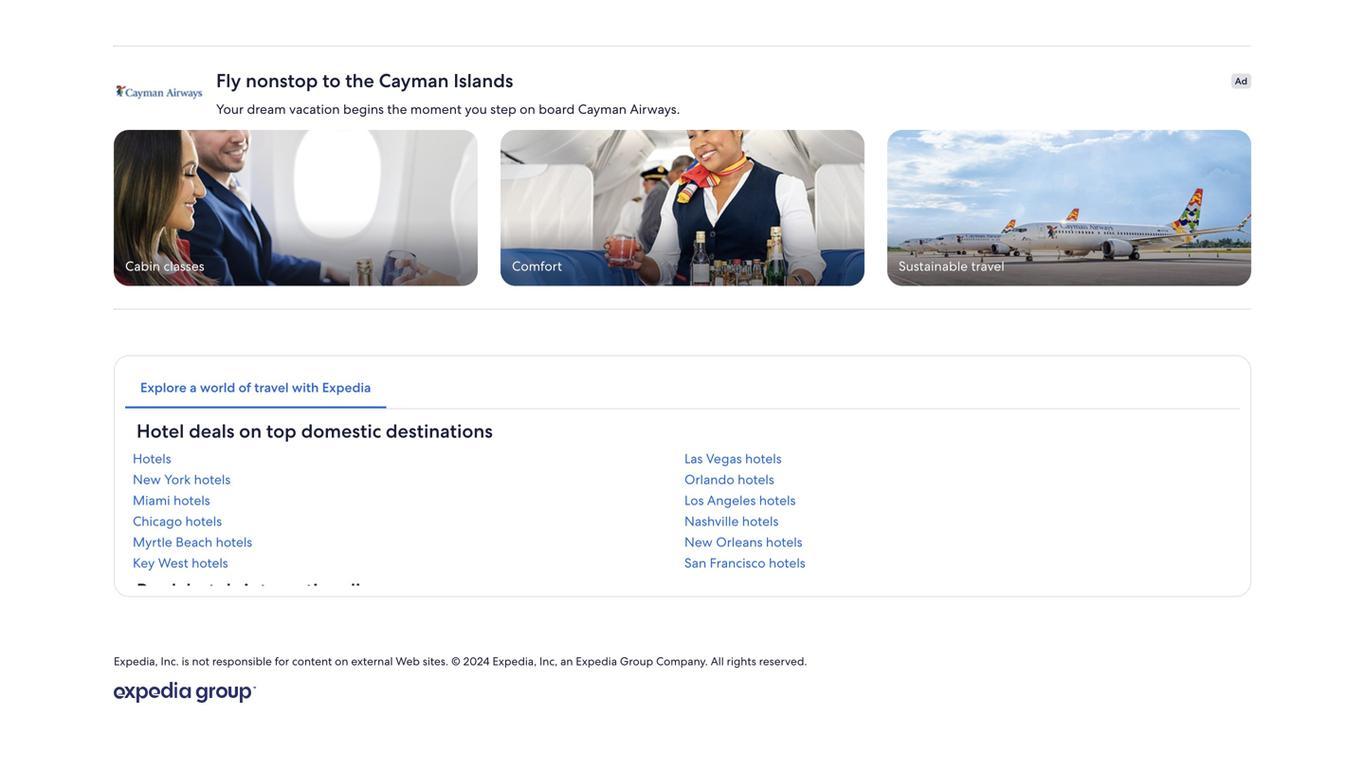 Task type: describe. For each thing, give the bounding box(es) containing it.
a
[[190, 379, 197, 396]]

top
[[266, 419, 297, 444]]

orleans
[[716, 534, 763, 551]]

1 horizontal spatial on
[[335, 654, 349, 669]]

las vegas hotels link
[[685, 450, 1233, 467]]

sustainable
[[899, 258, 969, 275]]

web
[[396, 654, 420, 669]]

ad
[[1236, 75, 1248, 87]]

expedia, inc. is not responsible for content on external web sites. © 2024 expedia, inc, an expedia group company. all rights reserved.
[[114, 654, 808, 669]]

chicago
[[133, 513, 182, 530]]

hotels right vegas
[[746, 450, 782, 467]]

fly nonstop to the cayman islands link
[[216, 68, 1221, 93]]

explore a world of travel with expedia
[[140, 379, 371, 396]]

book
[[137, 578, 182, 603]]

islands
[[454, 68, 514, 93]]

york
[[164, 471, 191, 488]]

1 vertical spatial on
[[239, 419, 262, 444]]

group
[[620, 654, 654, 669]]

chicago hotels link
[[133, 513, 681, 530]]

vegas
[[707, 450, 742, 467]]

miami hotels link
[[133, 492, 681, 509]]

inc,
[[540, 654, 558, 669]]

west
[[158, 555, 188, 572]]

hotels down york at the left bottom
[[174, 492, 210, 509]]

san francisco hotels link
[[685, 555, 1233, 572]]

san
[[685, 555, 707, 572]]

2 expedia, from the left
[[493, 654, 537, 669]]

hotels down beach
[[192, 555, 228, 572]]

los angeles hotels chicago hotels
[[133, 492, 796, 530]]

fly
[[216, 68, 241, 93]]

cabin
[[125, 258, 160, 275]]

expedia group logo image
[[114, 682, 256, 703]]

0 vertical spatial the
[[346, 68, 375, 93]]

1 vertical spatial cayman
[[578, 101, 627, 118]]

cabin classes
[[125, 258, 205, 275]]

new york hotels link
[[133, 471, 681, 488]]

0 horizontal spatial cayman
[[379, 68, 449, 93]]

inc.
[[161, 654, 179, 669]]

1 horizontal spatial the
[[387, 101, 407, 118]]

orlando
[[685, 471, 735, 488]]

new inside the new orleans hotels key west hotels
[[685, 534, 713, 551]]

beach
[[176, 534, 213, 551]]

ad image for comfort
[[501, 130, 865, 286]]

hotel deals on top domestic destinations
[[137, 419, 493, 444]]

step
[[491, 101, 517, 118]]

hotels up orleans
[[743, 513, 779, 530]]

hotels up san francisco hotels
[[766, 534, 803, 551]]

1 horizontal spatial travel
[[972, 258, 1005, 275]]

is
[[182, 654, 189, 669]]

sustainable travel
[[899, 258, 1005, 275]]

of
[[239, 379, 251, 396]]

rights
[[727, 654, 757, 669]]

myrtle
[[133, 534, 172, 551]]

las
[[685, 450, 703, 467]]

not
[[192, 654, 210, 669]]

to
[[323, 68, 341, 93]]

content
[[292, 654, 332, 669]]

hotels link
[[133, 450, 681, 467]]



Task type: vqa. For each thing, say whether or not it's contained in the screenshot.
EXPLORE A WORLD OF TRAVEL WITH EXPEDIA
yes



Task type: locate. For each thing, give the bounding box(es) containing it.
0 horizontal spatial new
[[133, 471, 161, 488]]

1 horizontal spatial expedia,
[[493, 654, 537, 669]]

for
[[275, 654, 289, 669]]

1 vertical spatial expedia
[[576, 654, 617, 669]]

travel right the of
[[255, 379, 289, 396]]

expedia, left inc,
[[493, 654, 537, 669]]

book hotels internationally
[[137, 578, 371, 603]]

0 horizontal spatial on
[[239, 419, 262, 444]]

las vegas hotels new york hotels
[[133, 450, 782, 488]]

0 horizontal spatial expedia,
[[114, 654, 158, 669]]

ad image for sustainable travel
[[888, 130, 1252, 286]]

hotels right francisco at the right bottom of the page
[[769, 555, 806, 572]]

your
[[216, 101, 244, 118]]

nashville hotels myrtle beach hotels
[[133, 513, 779, 551]]

on left top
[[239, 419, 262, 444]]

world
[[200, 379, 236, 396]]

classes
[[164, 258, 205, 275]]

new up san
[[685, 534, 713, 551]]

moment
[[411, 101, 462, 118]]

expedia,
[[114, 654, 158, 669], [493, 654, 537, 669]]

expedia right the "with"
[[322, 379, 371, 396]]

0 horizontal spatial the
[[346, 68, 375, 93]]

2 vertical spatial on
[[335, 654, 349, 669]]

travel
[[972, 258, 1005, 275], [255, 379, 289, 396]]

1 expedia, from the left
[[114, 654, 158, 669]]

0 horizontal spatial ad image
[[114, 130, 478, 286]]

0 horizontal spatial expedia
[[322, 379, 371, 396]]

1 vertical spatial travel
[[255, 379, 289, 396]]

0 vertical spatial new
[[133, 471, 161, 488]]

hotels down west
[[186, 578, 239, 603]]

tab panel containing hotel deals on top domestic destinations
[[125, 419, 1241, 718]]

nashville hotels link
[[685, 513, 1233, 530]]

travel right sustainable
[[972, 258, 1005, 275]]

the right the to
[[346, 68, 375, 93]]

you
[[465, 101, 487, 118]]

your dream vacation begins the moment you step on board cayman airways. link
[[216, 92, 1221, 119]]

0 vertical spatial travel
[[972, 258, 1005, 275]]

orlando hotels link
[[685, 471, 1233, 488]]

1 ad image from the left
[[114, 130, 478, 286]]

company.
[[656, 654, 708, 669]]

domestic
[[301, 419, 381, 444]]

nonstop
[[246, 68, 318, 93]]

cayman
[[379, 68, 449, 93], [578, 101, 627, 118]]

1 vertical spatial new
[[685, 534, 713, 551]]

hotels up angeles
[[738, 471, 775, 488]]

hotels
[[746, 450, 782, 467], [194, 471, 231, 488], [738, 471, 775, 488], [174, 492, 210, 509], [760, 492, 796, 509], [185, 513, 222, 530], [743, 513, 779, 530], [216, 534, 252, 551], [766, 534, 803, 551], [192, 555, 228, 572], [769, 555, 806, 572], [186, 578, 239, 603]]

airways.
[[630, 101, 680, 118]]

on inside fly nonstop to the cayman islands your dream vacation begins the moment you step on board cayman airways.
[[520, 101, 536, 118]]

responsible
[[212, 654, 272, 669]]

2024
[[464, 654, 490, 669]]

orlando hotels miami hotels
[[133, 471, 775, 509]]

2 ad image from the left
[[501, 130, 865, 286]]

cayman right board
[[578, 101, 627, 118]]

begins
[[343, 101, 384, 118]]

the right begins
[[387, 101, 407, 118]]

on right step
[[520, 101, 536, 118]]

1 horizontal spatial ad image
[[501, 130, 865, 286]]

with
[[292, 379, 319, 396]]

san francisco hotels
[[685, 555, 806, 572]]

hotels
[[133, 450, 171, 467]]

an
[[561, 654, 573, 669]]

key
[[133, 555, 155, 572]]

explore
[[140, 379, 187, 396]]

new up miami on the bottom of page
[[133, 471, 161, 488]]

on right content
[[335, 654, 349, 669]]

los
[[685, 492, 704, 509]]

new inside las vegas hotels new york hotels
[[133, 471, 161, 488]]

0 vertical spatial cayman
[[379, 68, 449, 93]]

1 horizontal spatial cayman
[[578, 101, 627, 118]]

expedia
[[322, 379, 371, 396], [576, 654, 617, 669]]

francisco
[[710, 555, 766, 572]]

reserved.
[[760, 654, 808, 669]]

2 horizontal spatial on
[[520, 101, 536, 118]]

los angeles hotels link
[[685, 492, 1233, 509]]

hotels right beach
[[216, 534, 252, 551]]

on
[[520, 101, 536, 118], [239, 419, 262, 444], [335, 654, 349, 669]]

cayman up 'moment'
[[379, 68, 449, 93]]

hotels up beach
[[185, 513, 222, 530]]

hotels right angeles
[[760, 492, 796, 509]]

ad image for cabin classes
[[114, 130, 478, 286]]

2 horizontal spatial ad image
[[888, 130, 1252, 286]]

3 ad image from the left
[[888, 130, 1252, 286]]

external
[[351, 654, 393, 669]]

tab panel
[[125, 419, 1241, 718]]

myrtle beach hotels link
[[133, 534, 681, 551]]

internationally
[[244, 578, 371, 603]]

1 horizontal spatial expedia
[[576, 654, 617, 669]]

the
[[346, 68, 375, 93], [387, 101, 407, 118]]

expedia right the an
[[576, 654, 617, 669]]

explore a world of travel with expedia link
[[125, 367, 386, 409]]

0 vertical spatial expedia
[[322, 379, 371, 396]]

angeles
[[708, 492, 756, 509]]

miami
[[133, 492, 170, 509]]

fly nonstop to the cayman islands your dream vacation begins the moment you step on board cayman airways.
[[216, 68, 680, 118]]

vacation
[[289, 101, 340, 118]]

new orleans hotels key west hotels
[[133, 534, 803, 572]]

new
[[133, 471, 161, 488], [685, 534, 713, 551]]

0 horizontal spatial travel
[[255, 379, 289, 396]]

hotel
[[137, 419, 184, 444]]

destinations
[[386, 419, 493, 444]]

deals
[[189, 419, 235, 444]]

key west hotels link
[[133, 555, 681, 572]]

new orleans hotels link
[[685, 534, 1233, 551]]

expedia, left "inc."
[[114, 654, 158, 669]]

1 horizontal spatial new
[[685, 534, 713, 551]]

board
[[539, 101, 575, 118]]

1 vertical spatial the
[[387, 101, 407, 118]]

0 vertical spatial on
[[520, 101, 536, 118]]

©
[[451, 654, 461, 669]]

dream
[[247, 101, 286, 118]]

hotels right york at the left bottom
[[194, 471, 231, 488]]

all
[[711, 654, 724, 669]]

ad image
[[114, 130, 478, 286], [501, 130, 865, 286], [888, 130, 1252, 286]]

nashville
[[685, 513, 739, 530]]

sites.
[[423, 654, 449, 669]]

comfort
[[512, 258, 562, 275]]



